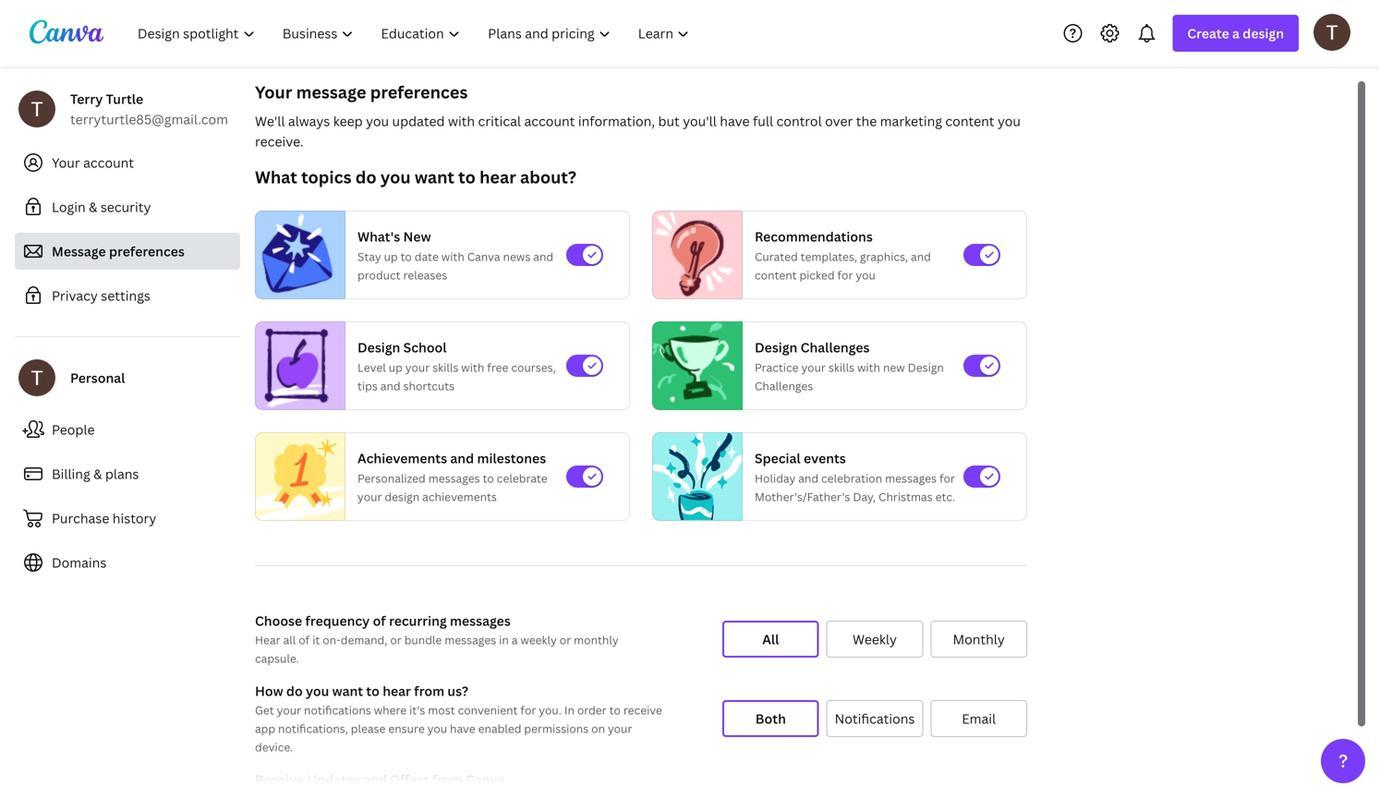 Task type: locate. For each thing, give the bounding box(es) containing it.
topic image
[[256, 211, 337, 299], [654, 211, 735, 299], [256, 322, 337, 410], [654, 322, 735, 410], [256, 429, 345, 525], [654, 429, 742, 525]]

messages up christmas
[[886, 471, 937, 486]]

preferences inside your message preferences we'll always keep you updated with critical account information, but you'll have full control over the marketing content you receive.
[[370, 81, 468, 104]]

account inside your message preferences we'll always keep you updated with critical account information, but you'll have full control over the marketing content you receive.
[[525, 112, 575, 130]]

etc.
[[936, 489, 956, 505]]

1 vertical spatial want
[[332, 683, 363, 700]]

2 horizontal spatial for
[[940, 471, 956, 486]]

templates,
[[801, 249, 858, 264]]

new
[[884, 360, 906, 375]]

you'll
[[683, 112, 717, 130]]

content
[[946, 112, 995, 130], [755, 268, 797, 283]]

1 horizontal spatial for
[[838, 268, 854, 283]]

with right date on the top left
[[442, 249, 465, 264]]

1 vertical spatial up
[[389, 360, 403, 375]]

and right news
[[534, 249, 554, 264]]

releases
[[404, 268, 448, 283]]

hear
[[255, 633, 281, 648]]

to
[[459, 166, 476, 189], [401, 249, 412, 264], [483, 471, 494, 486], [366, 683, 380, 700], [610, 703, 621, 718]]

with left new
[[858, 360, 881, 375]]

1 vertical spatial content
[[755, 268, 797, 283]]

weekly
[[853, 631, 898, 648]]

practice
[[755, 360, 799, 375]]

your account
[[52, 154, 134, 171]]

challenges down practice
[[755, 379, 814, 394]]

do right topics
[[356, 166, 377, 189]]

0 vertical spatial preferences
[[370, 81, 468, 104]]

0 vertical spatial from
[[414, 683, 445, 700]]

All button
[[723, 621, 820, 658]]

0 vertical spatial design
[[1244, 24, 1285, 42]]

1 vertical spatial canva
[[466, 771, 505, 789]]

in
[[499, 633, 509, 648]]

1 or from the left
[[390, 633, 402, 648]]

0 vertical spatial your
[[255, 81, 292, 104]]

terry turtle terryturtle85@gmail.com
[[70, 90, 228, 128]]

curated
[[755, 249, 798, 264]]

canva left news
[[467, 249, 501, 264]]

1 vertical spatial design
[[385, 489, 420, 505]]

messages up in
[[450, 612, 511, 630]]

full
[[753, 112, 774, 130]]

have
[[720, 112, 750, 130], [450, 721, 476, 737]]

up inside what's new stay up to date with canva news and product releases
[[384, 249, 398, 264]]

0 vertical spatial up
[[384, 249, 398, 264]]

0 horizontal spatial or
[[390, 633, 402, 648]]

for inside recommendations curated templates, graphics, and content picked for you
[[838, 268, 854, 283]]

how do you want to hear from us? get your notifications where it's most convenient for you. in order to receive app notifications, please ensure you have enabled permissions on your device.
[[255, 683, 663, 755]]

1 vertical spatial preferences
[[109, 243, 185, 260]]

0 vertical spatial canva
[[467, 249, 501, 264]]

& right login
[[89, 198, 97, 216]]

2 or from the left
[[560, 633, 571, 648]]

design right new
[[908, 360, 945, 375]]

with inside what's new stay up to date with canva news and product releases
[[442, 249, 465, 264]]

topic image left tips at top
[[256, 322, 337, 410]]

and inside achievements and milestones personalized messages to celebrate your design achievements
[[451, 450, 474, 467]]

for up etc. on the right bottom of the page
[[940, 471, 956, 486]]

0 horizontal spatial content
[[755, 268, 797, 283]]

1 vertical spatial of
[[299, 633, 310, 648]]

0 vertical spatial of
[[373, 612, 386, 630]]

your account link
[[15, 144, 240, 181]]

design inside dropdown button
[[1244, 24, 1285, 42]]

want up notifications
[[332, 683, 363, 700]]

0 vertical spatial content
[[946, 112, 995, 130]]

0 vertical spatial for
[[838, 268, 854, 283]]

what
[[255, 166, 297, 189]]

courses,
[[511, 360, 556, 375]]

and inside special events holiday and celebration messages for mother's/father's day, christmas etc.
[[799, 471, 819, 486]]

0 vertical spatial do
[[356, 166, 377, 189]]

0 horizontal spatial for
[[521, 703, 536, 718]]

topic image left holiday
[[654, 429, 742, 525]]

a inside create a design dropdown button
[[1233, 24, 1240, 42]]

your inside design school level up your skills with free courses, tips and shortcuts
[[406, 360, 430, 375]]

for left you.
[[521, 703, 536, 718]]

preferences up privacy settings link
[[109, 243, 185, 260]]

and up achievements
[[451, 450, 474, 467]]

canva inside what's new stay up to date with canva news and product releases
[[467, 249, 501, 264]]

topic image for achievements and milestones
[[256, 429, 345, 525]]

design inside design school level up your skills with free courses, tips and shortcuts
[[358, 339, 401, 356]]

topic image for special events
[[654, 429, 742, 525]]

picked
[[800, 268, 835, 283]]

from right offers
[[432, 771, 463, 789]]

challenges
[[801, 339, 870, 356], [755, 379, 814, 394]]

design
[[1244, 24, 1285, 42], [385, 489, 420, 505]]

on-
[[323, 633, 341, 648]]

school
[[404, 339, 447, 356]]

0 horizontal spatial skills
[[433, 360, 459, 375]]

messages
[[429, 471, 480, 486], [886, 471, 937, 486], [450, 612, 511, 630], [445, 633, 497, 648]]

design for design challenges
[[755, 339, 798, 356]]

preferences
[[370, 81, 468, 104], [109, 243, 185, 260]]

your right practice
[[802, 360, 826, 375]]

skills left new
[[829, 360, 855, 375]]

design up practice
[[755, 339, 798, 356]]

0 horizontal spatial your
[[52, 154, 80, 171]]

from
[[414, 683, 445, 700], [432, 771, 463, 789]]

message
[[52, 243, 106, 260]]

up right stay
[[384, 249, 398, 264]]

convenient
[[458, 703, 518, 718]]

0 vertical spatial hear
[[480, 166, 517, 189]]

with
[[448, 112, 475, 130], [442, 249, 465, 264], [462, 360, 485, 375], [858, 360, 881, 375]]

and
[[534, 249, 554, 264], [911, 249, 932, 264], [381, 379, 401, 394], [451, 450, 474, 467], [799, 471, 819, 486], [363, 771, 387, 789]]

1 horizontal spatial a
[[1233, 24, 1240, 42]]

0 horizontal spatial hear
[[383, 683, 411, 700]]

with left the critical
[[448, 112, 475, 130]]

0 horizontal spatial a
[[512, 633, 518, 648]]

order
[[578, 703, 607, 718]]

content right marketing
[[946, 112, 995, 130]]

for
[[838, 268, 854, 283], [940, 471, 956, 486], [521, 703, 536, 718]]

& left plans
[[93, 465, 102, 483]]

us?
[[448, 683, 469, 700]]

content down curated
[[755, 268, 797, 283]]

0 horizontal spatial design
[[358, 339, 401, 356]]

your down 'school'
[[406, 360, 430, 375]]

holiday
[[755, 471, 796, 486]]

account up login & security
[[83, 154, 134, 171]]

choose frequency of recurring messages hear all of it on-demand, or bundle messages in a weekly or monthly capsule.
[[255, 612, 619, 666]]

0 vertical spatial want
[[415, 166, 455, 189]]

Weekly button
[[827, 621, 924, 658]]

0 vertical spatial a
[[1233, 24, 1240, 42]]

frequency
[[305, 612, 370, 630]]

your inside your message preferences we'll always keep you updated with critical account information, but you'll have full control over the marketing content you receive.
[[255, 81, 292, 104]]

skills up shortcuts
[[433, 360, 459, 375]]

1 vertical spatial hear
[[383, 683, 411, 700]]

and up mother's/father's at the bottom right of the page
[[799, 471, 819, 486]]

1 horizontal spatial content
[[946, 112, 995, 130]]

messages up achievements
[[429, 471, 480, 486]]

terryturtle85@gmail.com
[[70, 110, 228, 128]]

0 horizontal spatial want
[[332, 683, 363, 700]]

1 horizontal spatial design
[[1244, 24, 1285, 42]]

domains link
[[15, 544, 240, 581]]

0 vertical spatial &
[[89, 198, 97, 216]]

1 horizontal spatial of
[[373, 612, 386, 630]]

topic image for design school
[[256, 322, 337, 410]]

hear up where at the bottom of page
[[383, 683, 411, 700]]

1 horizontal spatial do
[[356, 166, 377, 189]]

content inside your message preferences we'll always keep you updated with critical account information, but you'll have full control over the marketing content you receive.
[[946, 112, 995, 130]]

0 horizontal spatial do
[[286, 683, 303, 700]]

topic image left curated
[[654, 211, 735, 299]]

1 vertical spatial have
[[450, 721, 476, 737]]

for down templates,
[[838, 268, 854, 283]]

want inside how do you want to hear from us? get your notifications where it's most convenient for you. in order to receive app notifications, please ensure you have enabled permissions on your device.
[[332, 683, 363, 700]]

topic image left stay
[[256, 211, 337, 299]]

a right in
[[512, 633, 518, 648]]

1 horizontal spatial have
[[720, 112, 750, 130]]

design right create
[[1244, 24, 1285, 42]]

1 vertical spatial challenges
[[755, 379, 814, 394]]

want
[[415, 166, 455, 189], [332, 683, 363, 700]]

account right the critical
[[525, 112, 575, 130]]

design school level up your skills with free courses, tips and shortcuts
[[358, 339, 556, 394]]

a
[[1233, 24, 1240, 42], [512, 633, 518, 648]]

a right create
[[1233, 24, 1240, 42]]

or left the bundle
[[390, 633, 402, 648]]

1 horizontal spatial want
[[415, 166, 455, 189]]

up right level on the top
[[389, 360, 403, 375]]

1 horizontal spatial preferences
[[370, 81, 468, 104]]

about?
[[520, 166, 577, 189]]

1 vertical spatial for
[[940, 471, 956, 486]]

1 vertical spatial from
[[432, 771, 463, 789]]

hear left the about?
[[480, 166, 517, 189]]

up inside design school level up your skills with free courses, tips and shortcuts
[[389, 360, 403, 375]]

1 vertical spatial do
[[286, 683, 303, 700]]

to right order
[[610, 703, 621, 718]]

your right get
[[277, 703, 301, 718]]

topic image for recommendations
[[654, 211, 735, 299]]

billing & plans link
[[15, 456, 240, 493]]

notifications,
[[278, 721, 348, 737]]

0 horizontal spatial design
[[385, 489, 420, 505]]

your
[[406, 360, 430, 375], [802, 360, 826, 375], [358, 489, 382, 505], [277, 703, 301, 718], [608, 721, 633, 737]]

0 vertical spatial have
[[720, 112, 750, 130]]

1 vertical spatial &
[[93, 465, 102, 483]]

your up we'll
[[255, 81, 292, 104]]

preferences up updated
[[370, 81, 468, 104]]

where
[[374, 703, 407, 718]]

from up it's
[[414, 683, 445, 700]]

or right weekly
[[560, 633, 571, 648]]

choose
[[255, 612, 302, 630]]

1 vertical spatial account
[[83, 154, 134, 171]]

and right tips at top
[[381, 379, 401, 394]]

of left it
[[299, 633, 310, 648]]

up
[[384, 249, 398, 264], [389, 360, 403, 375]]

of
[[373, 612, 386, 630], [299, 633, 310, 648]]

0 vertical spatial challenges
[[801, 339, 870, 356]]

do
[[356, 166, 377, 189], [286, 683, 303, 700]]

skills inside design school level up your skills with free courses, tips and shortcuts
[[433, 360, 459, 375]]

1 vertical spatial your
[[52, 154, 80, 171]]

topic image left practice
[[654, 322, 735, 410]]

do right 'how'
[[286, 683, 303, 700]]

to down milestones
[[483, 471, 494, 486]]

0 vertical spatial account
[[525, 112, 575, 130]]

achievements
[[358, 450, 447, 467]]

& inside 'link'
[[89, 198, 97, 216]]

and inside design school level up your skills with free courses, tips and shortcuts
[[381, 379, 401, 394]]

login & security
[[52, 198, 151, 216]]

your up login
[[52, 154, 80, 171]]

get
[[255, 703, 274, 718]]

have inside how do you want to hear from us? get your notifications where it's most convenient for you. in order to receive app notifications, please ensure you have enabled permissions on your device.
[[450, 721, 476, 737]]

your for message
[[255, 81, 292, 104]]

design down personalized
[[385, 489, 420, 505]]

receive
[[624, 703, 663, 718]]

your down personalized
[[358, 489, 382, 505]]

level
[[358, 360, 386, 375]]

1 vertical spatial a
[[512, 633, 518, 648]]

monthly
[[574, 633, 619, 648]]

2 skills from the left
[[829, 360, 855, 375]]

2 vertical spatial for
[[521, 703, 536, 718]]

account
[[525, 112, 575, 130], [83, 154, 134, 171]]

up for what's
[[384, 249, 398, 264]]

challenges down picked
[[801, 339, 870, 356]]

skills
[[433, 360, 459, 375], [829, 360, 855, 375]]

messages inside special events holiday and celebration messages for mother's/father's day, christmas etc.
[[886, 471, 937, 486]]

1 skills from the left
[[433, 360, 459, 375]]

but
[[659, 112, 680, 130]]

1 horizontal spatial or
[[560, 633, 571, 648]]

1 horizontal spatial skills
[[829, 360, 855, 375]]

receive.
[[255, 133, 304, 150]]

canva down enabled
[[466, 771, 505, 789]]

want down updated
[[415, 166, 455, 189]]

have left full
[[720, 112, 750, 130]]

message preferences
[[52, 243, 185, 260]]

your inside design challenges practice your skills with new design challenges
[[802, 360, 826, 375]]

and right graphics,
[[911, 249, 932, 264]]

0 horizontal spatial preferences
[[109, 243, 185, 260]]

1 horizontal spatial design
[[755, 339, 798, 356]]

people link
[[15, 411, 240, 448]]

with left the free
[[462, 360, 485, 375]]

to left date on the top left
[[401, 249, 412, 264]]

1 horizontal spatial your
[[255, 81, 292, 104]]

1 horizontal spatial account
[[525, 112, 575, 130]]

design up level on the top
[[358, 339, 401, 356]]

topic image left personalized
[[256, 429, 345, 525]]

of up demand,
[[373, 612, 386, 630]]

have down most
[[450, 721, 476, 737]]

0 horizontal spatial have
[[450, 721, 476, 737]]



Task type: vqa. For each thing, say whether or not it's contained in the screenshot.


Task type: describe. For each thing, give the bounding box(es) containing it.
recommendations curated templates, graphics, and content picked for you
[[755, 228, 932, 283]]

mother's/father's
[[755, 489, 851, 505]]

critical
[[478, 112, 521, 130]]

date
[[415, 249, 439, 264]]

app
[[255, 721, 276, 737]]

with inside design school level up your skills with free courses, tips and shortcuts
[[462, 360, 485, 375]]

message
[[296, 81, 367, 104]]

design challenges practice your skills with new design challenges
[[755, 339, 945, 394]]

and left offers
[[363, 771, 387, 789]]

people
[[52, 421, 95, 439]]

plans
[[105, 465, 139, 483]]

updated
[[392, 112, 445, 130]]

always
[[288, 112, 330, 130]]

your for account
[[52, 154, 80, 171]]

billing
[[52, 465, 90, 483]]

email
[[962, 710, 997, 728]]

for inside how do you want to hear from us? get your notifications where it's most convenient for you. in order to receive app notifications, please ensure you have enabled permissions on your device.
[[521, 703, 536, 718]]

receive
[[255, 771, 304, 789]]

Notifications button
[[827, 701, 924, 738]]

from inside how do you want to hear from us? get your notifications where it's most convenient for you. in order to receive app notifications, please ensure you have enabled permissions on your device.
[[414, 683, 445, 700]]

updates
[[307, 771, 360, 789]]

notifications
[[304, 703, 371, 718]]

capsule.
[[255, 651, 299, 666]]

celebration
[[822, 471, 883, 486]]

enabled
[[478, 721, 522, 737]]

content inside recommendations curated templates, graphics, and content picked for you
[[755, 268, 797, 283]]

weekly
[[521, 633, 557, 648]]

keep
[[333, 112, 363, 130]]

your inside achievements and milestones personalized messages to celebrate your design achievements
[[358, 489, 382, 505]]

what's
[[358, 228, 400, 245]]

personal
[[70, 369, 125, 387]]

skills inside design challenges practice your skills with new design challenges
[[829, 360, 855, 375]]

0 horizontal spatial of
[[299, 633, 310, 648]]

special events holiday and celebration messages for mother's/father's day, christmas etc.
[[755, 450, 956, 505]]

billing & plans
[[52, 465, 139, 483]]

information,
[[578, 112, 655, 130]]

shortcuts
[[404, 379, 455, 394]]

create a design button
[[1173, 15, 1300, 52]]

recommendations
[[755, 228, 873, 245]]

to up what's new stay up to date with canva news and product releases
[[459, 166, 476, 189]]

all
[[283, 633, 296, 648]]

do inside how do you want to hear from us? get your notifications where it's most convenient for you. in order to receive app notifications, please ensure you have enabled permissions on your device.
[[286, 683, 303, 700]]

2 horizontal spatial design
[[908, 360, 945, 375]]

have inside your message preferences we'll always keep you updated with critical account information, but you'll have full control over the marketing content you receive.
[[720, 112, 750, 130]]

purchase history
[[52, 510, 156, 527]]

achievements and milestones personalized messages to celebrate your design achievements
[[358, 450, 548, 505]]

topics
[[301, 166, 352, 189]]

terry turtle image
[[1314, 14, 1351, 51]]

please
[[351, 721, 386, 737]]

security
[[101, 198, 151, 216]]

domains
[[52, 554, 107, 572]]

messages left in
[[445, 633, 497, 648]]

Email button
[[931, 701, 1028, 738]]

hear inside how do you want to hear from us? get your notifications where it's most convenient for you. in order to receive app notifications, please ensure you have enabled permissions on your device.
[[383, 683, 411, 700]]

topic image for design challenges
[[654, 322, 735, 410]]

special
[[755, 450, 801, 467]]

product
[[358, 268, 401, 283]]

offers
[[390, 771, 429, 789]]

stay
[[358, 249, 381, 264]]

design for design school
[[358, 339, 401, 356]]

and inside recommendations curated templates, graphics, and content picked for you
[[911, 249, 932, 264]]

topic image for what's new
[[256, 211, 337, 299]]

a inside choose frequency of recurring messages hear all of it on-demand, or bundle messages in a weekly or monthly capsule.
[[512, 633, 518, 648]]

to inside achievements and milestones personalized messages to celebrate your design achievements
[[483, 471, 494, 486]]

& for login
[[89, 198, 97, 216]]

bundle
[[405, 633, 442, 648]]

and inside what's new stay up to date with canva news and product releases
[[534, 249, 554, 264]]

your message preferences we'll always keep you updated with critical account information, but you'll have full control over the marketing content you receive.
[[255, 81, 1021, 150]]

& for billing
[[93, 465, 102, 483]]

up for design
[[389, 360, 403, 375]]

Both button
[[723, 701, 820, 738]]

purchase
[[52, 510, 109, 527]]

what topics do you want to hear about?
[[255, 166, 577, 189]]

the
[[857, 112, 877, 130]]

christmas
[[879, 489, 933, 505]]

achievements
[[423, 489, 497, 505]]

news
[[503, 249, 531, 264]]

we'll
[[255, 112, 285, 130]]

login & security link
[[15, 189, 240, 226]]

on
[[592, 721, 605, 737]]

top level navigation element
[[126, 15, 706, 52]]

over
[[826, 112, 853, 130]]

settings
[[101, 287, 151, 305]]

design inside achievements and milestones personalized messages to celebrate your design achievements
[[385, 489, 420, 505]]

notifications
[[835, 710, 915, 728]]

recurring
[[389, 612, 447, 630]]

message preferences link
[[15, 233, 240, 270]]

with inside design challenges practice your skills with new design challenges
[[858, 360, 881, 375]]

receive updates and offers from canva
[[255, 771, 505, 789]]

0 horizontal spatial account
[[83, 154, 134, 171]]

1 horizontal spatial hear
[[480, 166, 517, 189]]

privacy settings
[[52, 287, 151, 305]]

device.
[[255, 740, 293, 755]]

for inside special events holiday and celebration messages for mother's/father's day, christmas etc.
[[940, 471, 956, 486]]

to inside what's new stay up to date with canva news and product releases
[[401, 249, 412, 264]]

to up where at the bottom of page
[[366, 683, 380, 700]]

your right on
[[608, 721, 633, 737]]

with inside your message preferences we'll always keep you updated with critical account information, but you'll have full control over the marketing content you receive.
[[448, 112, 475, 130]]

new
[[404, 228, 431, 245]]

terry
[[70, 90, 103, 108]]

you inside recommendations curated templates, graphics, and content picked for you
[[856, 268, 876, 283]]

control
[[777, 112, 822, 130]]

privacy
[[52, 287, 98, 305]]

purchase history link
[[15, 500, 240, 537]]

messages inside achievements and milestones personalized messages to celebrate your design achievements
[[429, 471, 480, 486]]

it
[[313, 633, 320, 648]]

most
[[428, 703, 455, 718]]

celebrate
[[497, 471, 548, 486]]

turtle
[[106, 90, 143, 108]]

tips
[[358, 379, 378, 394]]

both
[[756, 710, 786, 728]]

preferences inside message preferences link
[[109, 243, 185, 260]]

permissions
[[524, 721, 589, 737]]

Monthly button
[[931, 621, 1028, 658]]



